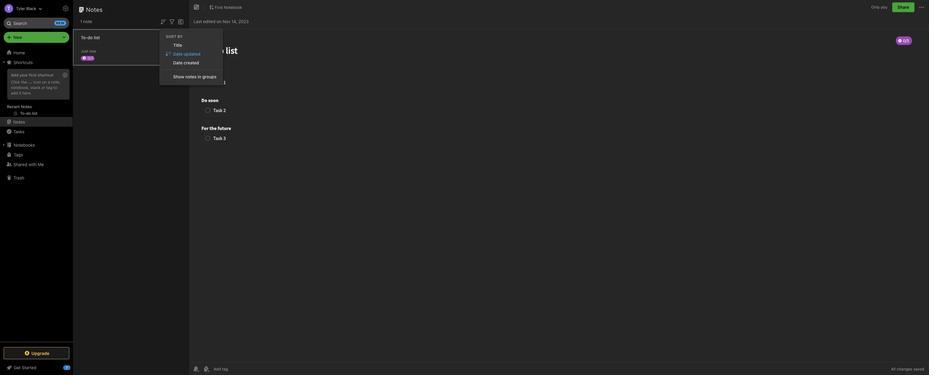 Task type: locate. For each thing, give the bounding box(es) containing it.
groups
[[202, 74, 216, 79]]

now
[[89, 49, 96, 53]]

title link
[[160, 41, 223, 49]]

0/3
[[88, 56, 93, 60]]

0 vertical spatial date
[[173, 51, 183, 56]]

on
[[217, 19, 221, 24], [42, 80, 47, 84]]

1 note
[[80, 19, 92, 24]]

changes
[[897, 367, 913, 372]]

tags button
[[0, 150, 73, 160]]

title
[[173, 42, 182, 48]]

dropdown list menu
[[160, 41, 223, 81]]

upgrade button
[[4, 347, 69, 359]]

settings image
[[62, 5, 69, 12]]

tooltip
[[147, 4, 180, 16]]

with
[[28, 162, 37, 167]]

shared
[[13, 162, 27, 167]]

0 vertical spatial notes
[[86, 6, 103, 13]]

2 date from the top
[[173, 60, 183, 65]]

Note Editor text field
[[189, 29, 929, 363]]

trash link
[[0, 173, 73, 183]]

in
[[198, 74, 201, 79]]

tree
[[0, 48, 73, 342]]

just
[[81, 49, 88, 53]]

by
[[178, 34, 183, 39]]

shortcuts
[[14, 60, 33, 65]]

note,
[[51, 80, 60, 84]]

group
[[0, 67, 73, 119]]

date inside 'link'
[[173, 60, 183, 65]]

notes right recent
[[21, 104, 32, 109]]

first
[[215, 5, 223, 10]]

1 horizontal spatial on
[[217, 19, 221, 24]]

me
[[38, 162, 44, 167]]

show
[[173, 74, 184, 79]]

to-
[[81, 35, 88, 40]]

do
[[88, 35, 93, 40]]

date down date updated
[[173, 60, 183, 65]]

last
[[194, 19, 202, 24]]

it
[[19, 90, 21, 95]]

add
[[11, 90, 18, 95]]

on left the nov
[[217, 19, 221, 24]]

Add filters field
[[168, 18, 176, 25]]

date for date updated
[[173, 51, 183, 56]]

notes up tasks
[[13, 119, 25, 124]]

a
[[48, 80, 50, 84]]

first notebook
[[215, 5, 242, 10]]

date created
[[173, 60, 199, 65]]

0 horizontal spatial on
[[42, 80, 47, 84]]

date down the title
[[173, 51, 183, 56]]

notes
[[86, 6, 103, 13], [21, 104, 32, 109], [13, 119, 25, 124]]

notes link
[[0, 117, 73, 127]]

expand note image
[[193, 4, 200, 11]]

to
[[53, 85, 57, 90]]

last edited on nov 14, 2023
[[194, 19, 249, 24]]

new
[[56, 21, 64, 25]]

tag
[[46, 85, 52, 90]]

black
[[26, 6, 36, 11]]

all changes saved
[[891, 367, 924, 372]]

1 date from the top
[[173, 51, 183, 56]]

get
[[14, 365, 21, 370]]

tyler black
[[16, 6, 36, 11]]

your
[[20, 73, 28, 77]]

or
[[42, 85, 45, 90]]

shared with me link
[[0, 160, 73, 169]]

updated
[[184, 51, 200, 56]]

1 vertical spatial date
[[173, 60, 183, 65]]

show notes in groups link
[[160, 72, 223, 81]]

0 vertical spatial on
[[217, 19, 221, 24]]

Account field
[[0, 2, 42, 15]]

1 vertical spatial on
[[42, 80, 47, 84]]

more actions image
[[918, 4, 926, 11]]

edited
[[203, 19, 215, 24]]

on left a
[[42, 80, 47, 84]]

notes up note
[[86, 6, 103, 13]]

only
[[871, 5, 880, 9]]

notebook,
[[11, 85, 29, 90]]

note
[[83, 19, 92, 24]]



Task type: vqa. For each thing, say whether or not it's contained in the screenshot.
Show notes in groups
yes



Task type: describe. For each thing, give the bounding box(es) containing it.
tasks
[[13, 129, 24, 134]]

the
[[21, 80, 27, 84]]

2 vertical spatial notes
[[13, 119, 25, 124]]

share
[[898, 5, 910, 10]]

new button
[[4, 32, 69, 43]]

shared with me
[[13, 162, 44, 167]]

add your first shortcut
[[11, 73, 54, 77]]

home
[[13, 50, 25, 55]]

nov
[[223, 19, 230, 24]]

add tag image
[[203, 366, 210, 373]]

click
[[11, 80, 20, 84]]

recent notes
[[7, 104, 32, 109]]

tree containing home
[[0, 48, 73, 342]]

click the ...
[[11, 80, 32, 84]]

started
[[22, 365, 36, 370]]

2023
[[238, 19, 249, 24]]

14,
[[232, 19, 237, 24]]

shortcuts button
[[0, 57, 73, 67]]

group containing add your first shortcut
[[0, 67, 73, 119]]

notes
[[185, 74, 197, 79]]

shortcut
[[38, 73, 54, 77]]

tasks button
[[0, 127, 73, 136]]

tags
[[14, 152, 23, 157]]

new search field
[[8, 18, 66, 29]]

date updated link
[[160, 49, 223, 58]]

only you
[[871, 5, 888, 9]]

notebook
[[224, 5, 242, 10]]

7
[[66, 366, 68, 370]]

...
[[28, 80, 32, 84]]

stack
[[31, 85, 40, 90]]

first
[[29, 73, 37, 77]]

trash
[[13, 175, 24, 180]]

notebooks link
[[0, 140, 73, 150]]

here.
[[22, 90, 32, 95]]

all
[[891, 367, 896, 372]]

just now
[[81, 49, 96, 53]]

sort by
[[166, 34, 183, 39]]

to-do list
[[81, 35, 100, 40]]

list
[[94, 35, 100, 40]]

share button
[[892, 2, 915, 12]]

first notebook button
[[207, 3, 244, 12]]

Help and Learning task checklist field
[[0, 363, 73, 373]]

Add tag field
[[213, 366, 259, 372]]

icon on a note, notebook, stack or tag to add it here.
[[11, 80, 60, 95]]

date updated
[[173, 51, 200, 56]]

saved
[[914, 367, 924, 372]]

date created link
[[160, 58, 223, 67]]

get started
[[14, 365, 36, 370]]

date for date created
[[173, 60, 183, 65]]

notebooks
[[14, 142, 35, 148]]

new
[[13, 35, 22, 40]]

click to collapse image
[[71, 364, 75, 371]]

home link
[[0, 48, 73, 57]]

created
[[184, 60, 199, 65]]

Sort options field
[[160, 18, 167, 25]]

you
[[881, 5, 888, 9]]

More actions field
[[918, 2, 926, 12]]

Search text field
[[8, 18, 65, 29]]

1
[[80, 19, 82, 24]]

add a reminder image
[[192, 366, 200, 373]]

expand notebooks image
[[2, 143, 6, 147]]

show notes in groups
[[173, 74, 216, 79]]

on inside note window element
[[217, 19, 221, 24]]

add filters image
[[168, 18, 176, 25]]

add
[[11, 73, 18, 77]]

tyler
[[16, 6, 25, 11]]

sort
[[166, 34, 176, 39]]

note window element
[[189, 0, 929, 375]]

on inside 'icon on a note, notebook, stack or tag to add it here.'
[[42, 80, 47, 84]]

icon
[[33, 80, 41, 84]]

1 vertical spatial notes
[[21, 104, 32, 109]]

View options field
[[176, 18, 184, 25]]

recent
[[7, 104, 20, 109]]

upgrade
[[31, 351, 49, 356]]



